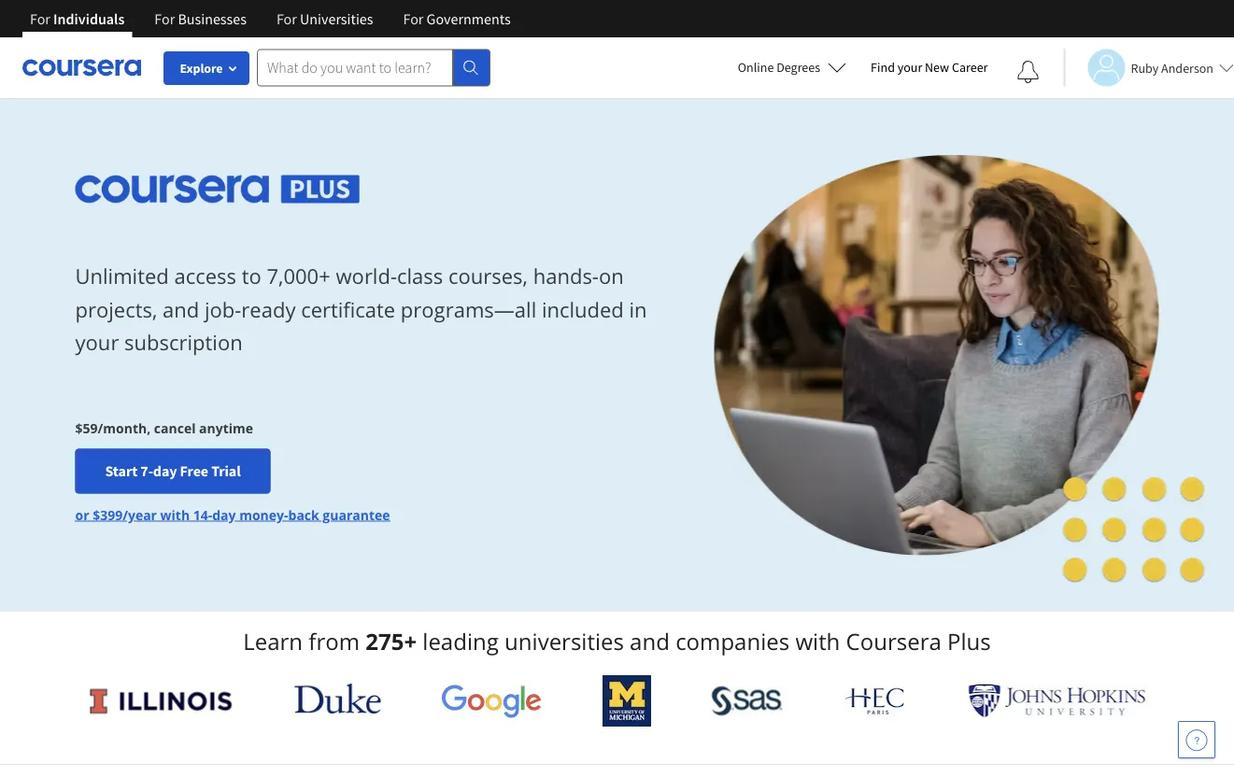 Task type: describe. For each thing, give the bounding box(es) containing it.
1 vertical spatial with
[[796, 627, 841, 657]]

banner navigation
[[15, 0, 526, 37]]

hands-
[[533, 262, 599, 290]]

/month,
[[98, 419, 151, 437]]

programs—all
[[401, 295, 537, 323]]

google image
[[441, 684, 542, 719]]

your inside unlimited access to 7,000+ world-class courses, hands-on projects, and job-ready certificate programs—all included in your subscription
[[75, 328, 119, 356]]

johns hopkins university image
[[969, 684, 1146, 719]]

7-
[[140, 462, 153, 481]]

learn
[[243, 627, 303, 657]]

online
[[738, 59, 774, 76]]

duke university image
[[294, 684, 381, 714]]

ready
[[241, 295, 296, 323]]

find
[[871, 59, 895, 76]]

your inside 'link'
[[898, 59, 923, 76]]

access
[[174, 262, 236, 290]]

learn from 275+ leading universities and companies with coursera plus
[[243, 627, 991, 657]]

$399
[[93, 506, 123, 524]]

start
[[105, 462, 138, 481]]

courses,
[[449, 262, 528, 290]]

What do you want to learn? text field
[[257, 49, 453, 86]]

unlimited access to 7,000+ world-class courses, hands-on projects, and job-ready certificate programs—all included in your subscription
[[75, 262, 647, 356]]

back
[[288, 506, 319, 524]]

trial
[[211, 462, 241, 481]]

ruby
[[1131, 59, 1159, 76]]

start 7-day free trial
[[105, 462, 241, 481]]

for businesses
[[155, 9, 247, 28]]

explore
[[180, 60, 223, 77]]

ruby anderson
[[1131, 59, 1214, 76]]

help center image
[[1186, 729, 1209, 751]]

1 horizontal spatial and
[[630, 627, 670, 657]]

explore button
[[164, 51, 250, 85]]

anytime
[[199, 419, 253, 437]]

0 vertical spatial with
[[160, 506, 190, 524]]

university of illinois at urbana-champaign image
[[88, 687, 234, 716]]

governments
[[427, 9, 511, 28]]

for governments
[[403, 9, 511, 28]]

from
[[309, 627, 360, 657]]

degrees
[[777, 59, 821, 76]]

free
[[180, 462, 208, 481]]

new
[[925, 59, 950, 76]]

coursera plus image
[[75, 175, 360, 204]]

unlimited
[[75, 262, 169, 290]]

individuals
[[53, 9, 125, 28]]

in
[[630, 295, 647, 323]]

sas image
[[712, 687, 783, 716]]

subscription
[[124, 328, 243, 356]]

cancel
[[154, 419, 196, 437]]

businesses
[[178, 9, 247, 28]]

$59 /month, cancel anytime
[[75, 419, 253, 437]]



Task type: locate. For each thing, give the bounding box(es) containing it.
and up university of michigan image
[[630, 627, 670, 657]]

or $399 /year with 14-day money-back guarantee
[[75, 506, 390, 524]]

included
[[542, 295, 624, 323]]

anderson
[[1162, 59, 1214, 76]]

for universities
[[277, 9, 373, 28]]

coursera
[[846, 627, 942, 657]]

with
[[160, 506, 190, 524], [796, 627, 841, 657]]

for for universities
[[277, 9, 297, 28]]

day inside button
[[153, 462, 177, 481]]

world-
[[336, 262, 397, 290]]

1 horizontal spatial with
[[796, 627, 841, 657]]

3 for from the left
[[277, 9, 297, 28]]

4 for from the left
[[403, 9, 424, 28]]

for left businesses
[[155, 9, 175, 28]]

certificate
[[301, 295, 396, 323]]

0 horizontal spatial and
[[163, 295, 199, 323]]

for for businesses
[[155, 9, 175, 28]]

for left individuals
[[30, 9, 50, 28]]

ruby anderson button
[[1064, 49, 1235, 86]]

for for governments
[[403, 9, 424, 28]]

2 for from the left
[[155, 9, 175, 28]]

hec paris image
[[843, 682, 908, 721]]

and inside unlimited access to 7,000+ world-class courses, hands-on projects, and job-ready certificate programs—all included in your subscription
[[163, 295, 199, 323]]

for for individuals
[[30, 9, 50, 28]]

0 horizontal spatial day
[[153, 462, 177, 481]]

and
[[163, 295, 199, 323], [630, 627, 670, 657]]

1 for from the left
[[30, 9, 50, 28]]

day left free
[[153, 462, 177, 481]]

companies
[[676, 627, 790, 657]]

start 7-day free trial button
[[75, 449, 271, 494]]

leading
[[423, 627, 499, 657]]

plus
[[948, 627, 991, 657]]

job-
[[205, 295, 241, 323]]

0 vertical spatial and
[[163, 295, 199, 323]]

universities
[[505, 627, 624, 657]]

and up subscription
[[163, 295, 199, 323]]

guarantee
[[323, 506, 390, 524]]

/year
[[123, 506, 157, 524]]

with left 14-
[[160, 506, 190, 524]]

for
[[30, 9, 50, 28], [155, 9, 175, 28], [277, 9, 297, 28], [403, 9, 424, 28]]

for left governments
[[403, 9, 424, 28]]

or
[[75, 506, 89, 524]]

your
[[898, 59, 923, 76], [75, 328, 119, 356]]

7,000+
[[267, 262, 331, 290]]

0 horizontal spatial with
[[160, 506, 190, 524]]

1 vertical spatial your
[[75, 328, 119, 356]]

0 horizontal spatial your
[[75, 328, 119, 356]]

for left universities
[[277, 9, 297, 28]]

online degrees button
[[723, 47, 862, 88]]

14-
[[193, 506, 212, 524]]

0 vertical spatial your
[[898, 59, 923, 76]]

1 vertical spatial and
[[630, 627, 670, 657]]

day left money-
[[212, 506, 236, 524]]

money-
[[239, 506, 288, 524]]

your right "find"
[[898, 59, 923, 76]]

coursera image
[[22, 53, 141, 82]]

1 vertical spatial day
[[212, 506, 236, 524]]

find your new career link
[[862, 56, 998, 79]]

career
[[952, 59, 988, 76]]

universities
[[300, 9, 373, 28]]

275+
[[366, 627, 417, 657]]

projects,
[[75, 295, 157, 323]]

for individuals
[[30, 9, 125, 28]]

None search field
[[257, 49, 491, 86]]

on
[[599, 262, 624, 290]]

university of michigan image
[[603, 676, 651, 727]]

with left coursera
[[796, 627, 841, 657]]

to
[[242, 262, 261, 290]]

$59
[[75, 419, 98, 437]]

1 horizontal spatial your
[[898, 59, 923, 76]]

1 horizontal spatial day
[[212, 506, 236, 524]]

online degrees
[[738, 59, 821, 76]]

day
[[153, 462, 177, 481], [212, 506, 236, 524]]

find your new career
[[871, 59, 988, 76]]

your down "projects,"
[[75, 328, 119, 356]]

0 vertical spatial day
[[153, 462, 177, 481]]

show notifications image
[[1017, 61, 1040, 83]]

class
[[397, 262, 443, 290]]



Task type: vqa. For each thing, say whether or not it's contained in the screenshot.
money-
yes



